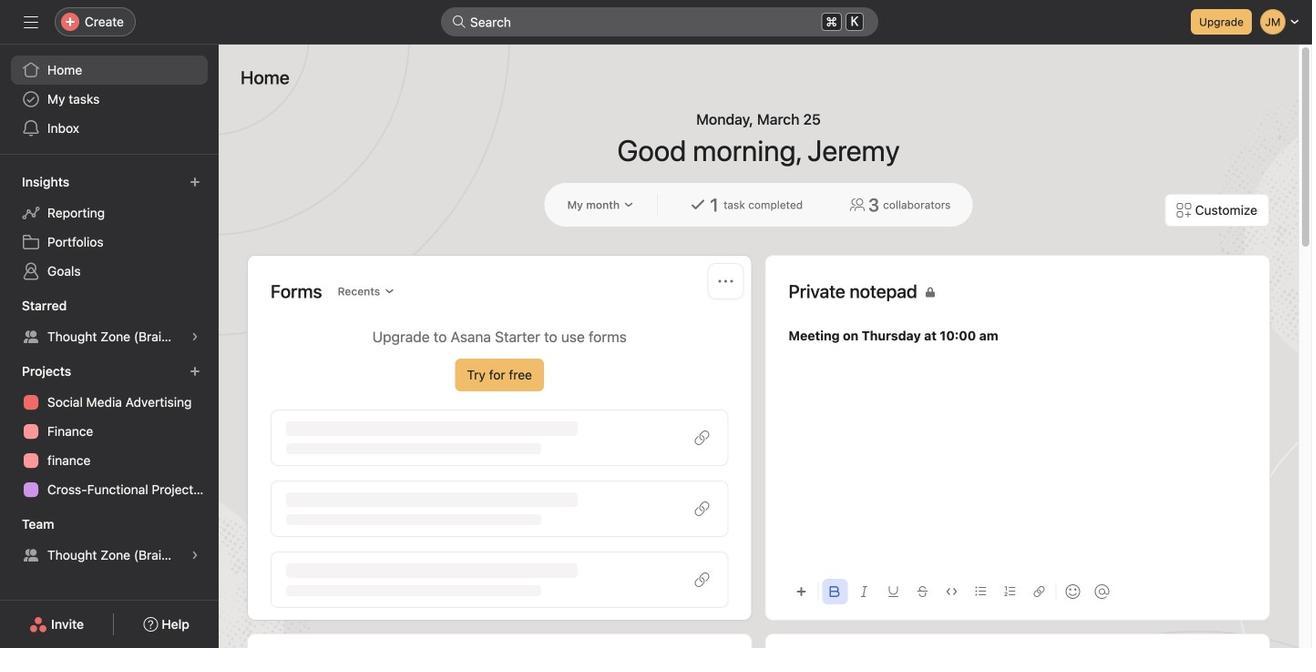Task type: describe. For each thing, give the bounding box(es) containing it.
link image
[[1034, 587, 1045, 598]]

strikethrough image
[[917, 587, 928, 598]]

teams element
[[0, 509, 219, 574]]

prominent image
[[452, 15, 467, 29]]

insert an object image
[[796, 587, 807, 598]]

underline image
[[888, 587, 899, 598]]

bulleted list image
[[976, 587, 987, 598]]

starred element
[[0, 290, 219, 355]]

see details, thought zone (brainstorm space) image
[[190, 332, 201, 343]]

hide sidebar image
[[24, 15, 38, 29]]



Task type: vqa. For each thing, say whether or not it's contained in the screenshot.
Projects Element
yes



Task type: locate. For each thing, give the bounding box(es) containing it.
see details, thought zone (brainstorm space) image
[[190, 550, 201, 561]]

toolbar
[[789, 571, 1247, 612]]

projects element
[[0, 355, 219, 509]]

Search tasks, projects, and more text field
[[441, 7, 879, 36]]

at mention image
[[1095, 585, 1110, 600]]

global element
[[0, 45, 219, 154]]

emoji image
[[1066, 585, 1080, 600]]

italics image
[[859, 587, 870, 598]]

bold image
[[830, 587, 841, 598]]

insights element
[[0, 166, 219, 290]]

code image
[[947, 587, 957, 598]]

numbered list image
[[1005, 587, 1016, 598]]

None field
[[441, 7, 879, 36]]

new project or portfolio image
[[190, 366, 201, 377]]

new insights image
[[190, 177, 201, 188]]



